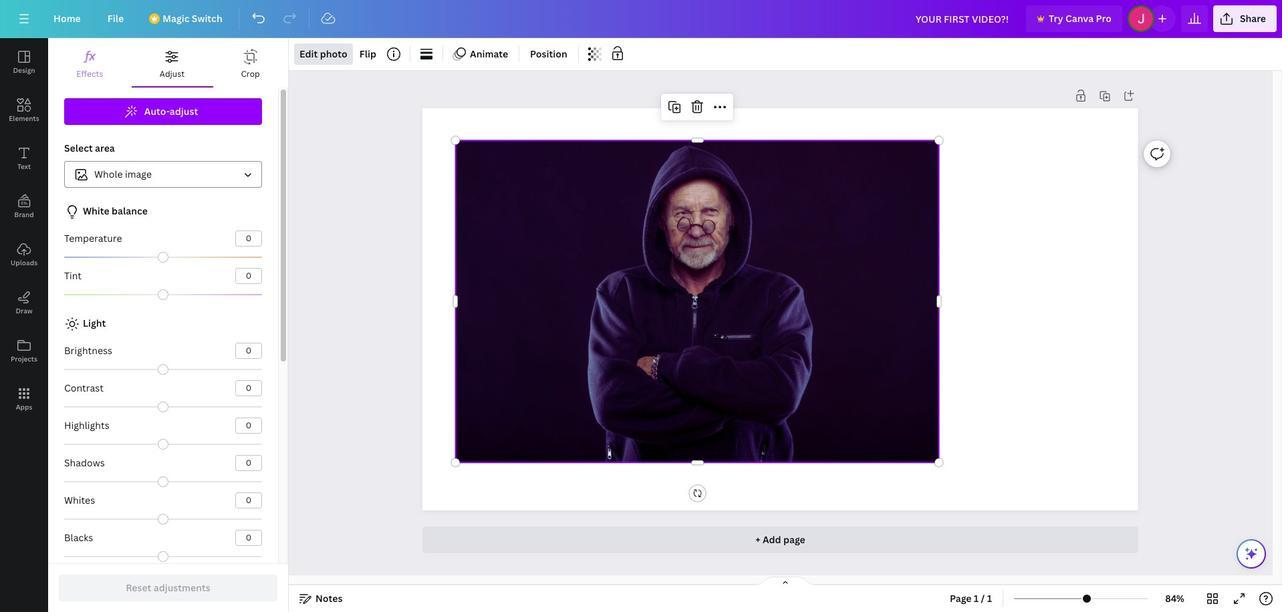 Task type: describe. For each thing, give the bounding box(es) containing it.
projects button
[[0, 327, 48, 375]]

area
[[95, 142, 115, 155]]

temperature
[[64, 232, 122, 245]]

file
[[108, 12, 124, 25]]

try canva pro button
[[1027, 5, 1123, 32]]

share
[[1241, 12, 1267, 25]]

highlights
[[64, 419, 109, 432]]

elements
[[9, 114, 39, 123]]

Shadows text field
[[236, 456, 262, 471]]

Design title text field
[[905, 5, 1021, 32]]

switch
[[192, 12, 223, 25]]

text button
[[0, 134, 48, 183]]

Blacks text field
[[236, 531, 262, 546]]

adjust
[[160, 68, 185, 80]]

notes
[[316, 593, 343, 605]]

white
[[83, 205, 110, 217]]

page
[[950, 593, 972, 605]]

pro
[[1097, 12, 1112, 25]]

position
[[530, 47, 568, 60]]

2 1 from the left
[[988, 593, 993, 605]]

edit
[[300, 47, 318, 60]]

effects
[[76, 68, 103, 80]]

projects
[[11, 354, 37, 364]]

show pages image
[[754, 577, 818, 587]]

uploads button
[[0, 231, 48, 279]]

side panel tab list
[[0, 38, 48, 423]]

file button
[[97, 5, 135, 32]]

effects button
[[48, 38, 132, 86]]

/
[[982, 593, 985, 605]]

magic switch button
[[140, 5, 233, 32]]

white balance
[[83, 205, 148, 217]]

text
[[17, 162, 31, 171]]

whites
[[64, 494, 95, 507]]

Brightness text field
[[236, 344, 262, 359]]

draw button
[[0, 279, 48, 327]]

reset adjustments
[[126, 582, 211, 595]]

84% button
[[1154, 589, 1197, 610]]

adjustments
[[154, 582, 211, 595]]

uploads
[[11, 258, 38, 268]]

animate
[[470, 47, 508, 60]]

flip
[[360, 47, 377, 60]]

select area
[[64, 142, 115, 155]]

animate button
[[449, 43, 514, 65]]

Whole image button
[[64, 161, 262, 188]]

balance
[[112, 205, 148, 217]]

apps button
[[0, 375, 48, 423]]

auto-adjust
[[144, 105, 198, 118]]

try canva pro
[[1049, 12, 1112, 25]]

share button
[[1214, 5, 1278, 32]]

select
[[64, 142, 93, 155]]



Task type: vqa. For each thing, say whether or not it's contained in the screenshot.
School
no



Task type: locate. For each thing, give the bounding box(es) containing it.
photo
[[320, 47, 348, 60]]

whole
[[94, 168, 123, 181]]

add
[[763, 534, 782, 546]]

blacks
[[64, 532, 93, 544]]

contrast
[[64, 382, 104, 395]]

adjust
[[170, 105, 198, 118]]

shadows
[[64, 457, 105, 470]]

reset adjustments button
[[59, 575, 278, 602]]

magic switch
[[163, 12, 223, 25]]

auto-
[[144, 105, 170, 118]]

1
[[974, 593, 979, 605], [988, 593, 993, 605]]

auto-adjust button
[[64, 98, 262, 125]]

whole image
[[94, 168, 152, 181]]

Contrast text field
[[236, 381, 262, 396]]

crop
[[241, 68, 260, 80]]

1 right /
[[988, 593, 993, 605]]

canva assistant image
[[1244, 546, 1260, 563]]

1 horizontal spatial 1
[[988, 593, 993, 605]]

design
[[13, 66, 35, 75]]

canva
[[1066, 12, 1094, 25]]

home
[[54, 12, 81, 25]]

page 1 / 1
[[950, 593, 993, 605]]

design button
[[0, 38, 48, 86]]

flip button
[[354, 43, 382, 65]]

magic
[[163, 12, 190, 25]]

page
[[784, 534, 806, 546]]

apps
[[16, 403, 32, 412]]

+ add page button
[[423, 527, 1139, 554]]

brand button
[[0, 183, 48, 231]]

1 1 from the left
[[974, 593, 979, 605]]

Highlights text field
[[236, 419, 262, 433]]

edit photo button
[[294, 43, 353, 65]]

Tint text field
[[236, 269, 262, 284]]

position button
[[525, 43, 573, 65]]

adjust button
[[132, 38, 213, 86]]

elements button
[[0, 86, 48, 134]]

brightness
[[64, 344, 112, 357]]

notes button
[[294, 589, 348, 610]]

home link
[[43, 5, 91, 32]]

0 horizontal spatial 1
[[974, 593, 979, 605]]

+ add page
[[756, 534, 806, 546]]

main menu bar
[[0, 0, 1283, 38]]

light
[[83, 317, 106, 330]]

+
[[756, 534, 761, 546]]

image
[[125, 168, 152, 181]]

Temperature text field
[[236, 231, 262, 246]]

crop button
[[213, 38, 288, 86]]

Whites text field
[[236, 494, 262, 508]]

try
[[1049, 12, 1064, 25]]

brand
[[14, 210, 34, 219]]

84%
[[1166, 593, 1185, 605]]

1 left /
[[974, 593, 979, 605]]

edit photo
[[300, 47, 348, 60]]

reset
[[126, 582, 151, 595]]

tint
[[64, 270, 82, 282]]

draw
[[16, 306, 33, 316]]



